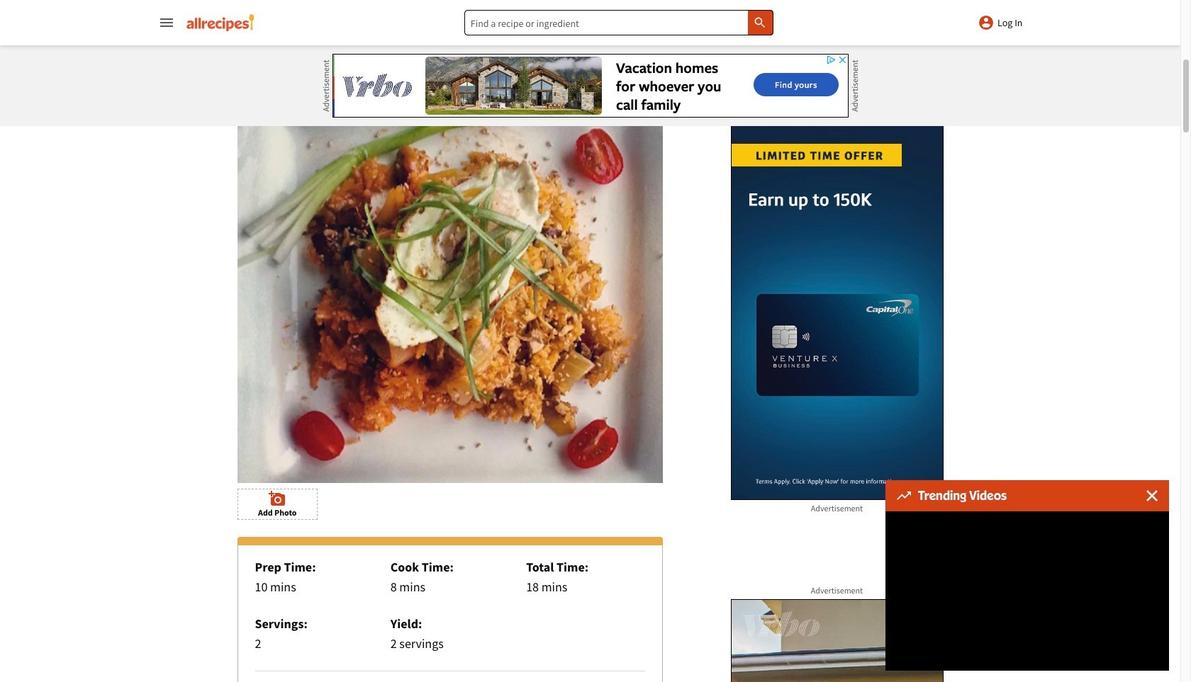 Task type: describe. For each thing, give the bounding box(es) containing it.
account image
[[978, 14, 995, 31]]

video player application
[[886, 512, 1169, 672]]

Find a recipe or ingredient text field
[[464, 10, 774, 35]]



Task type: vqa. For each thing, say whether or not it's contained in the screenshot.
Add Photo
yes



Task type: locate. For each thing, give the bounding box(es) containing it.
None search field
[[464, 10, 774, 35]]

add photo image
[[269, 491, 286, 508]]

trending image
[[897, 492, 911, 501]]

banner
[[0, 0, 1181, 683]]

menu image
[[158, 14, 175, 31]]

visit allrecipes' homepage image
[[186, 14, 254, 31]]

print this article. element
[[385, 5, 440, 19]]

click to search image
[[753, 16, 768, 30]]

advertisement element
[[332, 54, 849, 118], [731, 75, 944, 501], [731, 600, 944, 683]]



